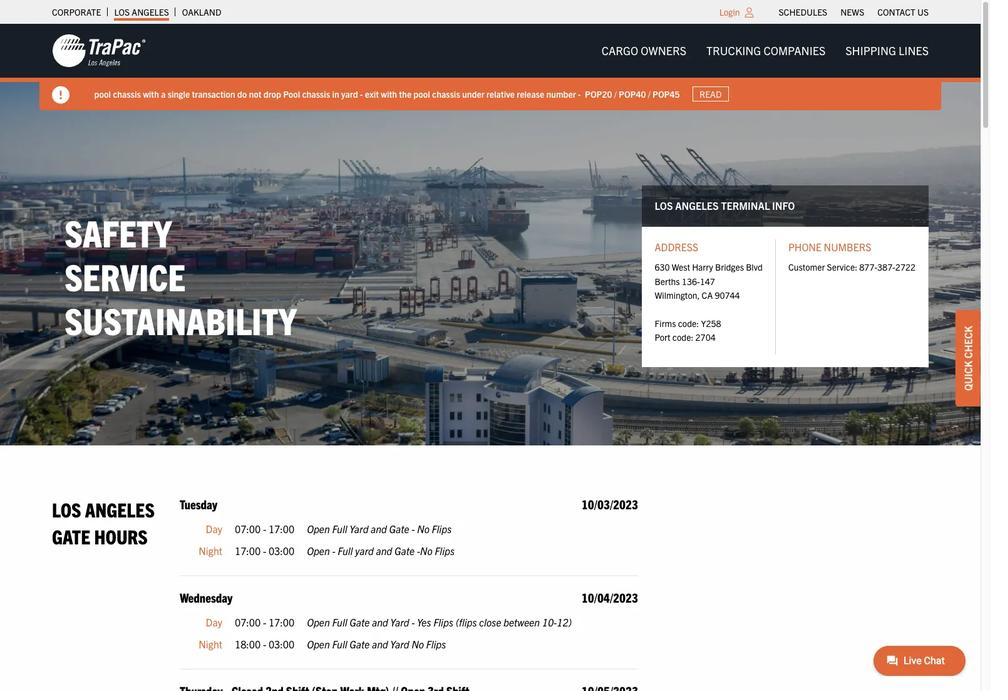 Task type: describe. For each thing, give the bounding box(es) containing it.
us
[[918, 6, 930, 18]]

between
[[504, 616, 540, 629]]

login
[[720, 6, 741, 18]]

lines
[[899, 43, 930, 58]]

harry
[[693, 262, 714, 273]]

2 / from the left
[[649, 88, 651, 99]]

07:00 for tuesday
[[235, 523, 261, 535]]

angeles for los angeles terminal info
[[676, 199, 719, 212]]

firms code:  y258 port code:  2704
[[655, 318, 722, 343]]

yes
[[417, 616, 432, 629]]

release
[[518, 88, 545, 99]]

0 vertical spatial code:
[[679, 318, 700, 329]]

under
[[463, 88, 485, 99]]

gate for open full gate and yard no flips
[[350, 638, 370, 651]]

solid image
[[52, 86, 70, 104]]

drop
[[264, 88, 282, 99]]

quick check
[[963, 326, 975, 391]]

1 vertical spatial code:
[[673, 332, 694, 343]]

03:00 for wednesday
[[269, 638, 295, 651]]

schedules link
[[779, 3, 828, 21]]

oakland link
[[182, 3, 222, 21]]

1 chassis from the left
[[113, 88, 141, 99]]

2722
[[896, 262, 916, 273]]

and for no
[[371, 523, 387, 535]]

service
[[65, 253, 186, 299]]

contact
[[878, 6, 916, 18]]

17:00 for tuesday
[[269, 523, 295, 535]]

387-
[[878, 262, 896, 273]]

relative
[[487, 88, 516, 99]]

read link
[[693, 86, 730, 102]]

1 / from the left
[[615, 88, 618, 99]]

address
[[655, 240, 699, 253]]

los angeles link
[[114, 3, 169, 21]]

gate for open full gate and yard -  yes flips (flips close between 10-12)
[[350, 616, 370, 629]]

630 west harry bridges blvd berths 136-147 wilmington, ca 90744
[[655, 262, 763, 301]]

12)
[[557, 616, 572, 629]]

90744
[[715, 290, 741, 301]]

18:00 - 03:00
[[235, 638, 295, 651]]

west
[[672, 262, 691, 273]]

open full gate and yard -  yes flips (flips close between 10-12)
[[307, 616, 572, 629]]

corporate link
[[52, 3, 101, 21]]

banner containing cargo owners
[[0, 24, 991, 110]]

los angeles image
[[52, 33, 146, 68]]

gate for los angeles gate hours
[[52, 524, 90, 548]]

yard for -
[[391, 616, 410, 629]]

in
[[333, 88, 340, 99]]

check
[[963, 326, 975, 358]]

contact us link
[[878, 3, 930, 21]]

phone numbers
[[789, 240, 872, 253]]

18:00
[[235, 638, 261, 651]]

los for los angeles terminal info
[[655, 199, 674, 212]]

open full yard and gate - no flips
[[307, 523, 452, 535]]

147
[[701, 276, 716, 287]]

full for open full yard and gate - no flips
[[332, 523, 348, 535]]

quick check link
[[956, 310, 982, 406]]

news
[[841, 6, 865, 18]]

service:
[[828, 262, 858, 273]]

read
[[700, 88, 723, 100]]

shipping
[[846, 43, 897, 58]]

port
[[655, 332, 671, 343]]

wilmington,
[[655, 290, 700, 301]]

and for flips
[[372, 638, 388, 651]]

0 vertical spatial yard
[[342, 88, 359, 99]]

2 vertical spatial no
[[412, 638, 424, 651]]

10/04/2023
[[582, 590, 639, 605]]

pop20
[[586, 88, 613, 99]]

2 chassis from the left
[[303, 88, 331, 99]]

owners
[[641, 43, 687, 58]]

los angeles terminal info
[[655, 199, 796, 212]]

customer service: 877-387-2722
[[789, 262, 916, 273]]

news link
[[841, 3, 865, 21]]

menu bar inside banner
[[592, 38, 940, 63]]

exit
[[366, 88, 380, 99]]

shipping lines link
[[836, 38, 940, 63]]

pool
[[284, 88, 301, 99]]

sustainability
[[65, 297, 297, 343]]

0 vertical spatial yard
[[350, 523, 369, 535]]

full for open full gate and yard no flips
[[332, 638, 348, 651]]

corporate
[[52, 6, 101, 18]]

oakland
[[182, 6, 222, 18]]

pool chassis with a single transaction  do not drop pool chassis in yard -  exit with the pool chassis under relative release number -  pop20 / pop40 / pop45
[[95, 88, 681, 99]]

17:00 - 03:00
[[235, 545, 295, 557]]

open full gate and yard no flips
[[307, 638, 447, 651]]

los angeles gate hours
[[52, 497, 155, 548]]

number
[[547, 88, 577, 99]]

los angeles
[[114, 6, 169, 18]]

yard for no
[[391, 638, 410, 651]]

light image
[[746, 8, 754, 18]]

10/03/2023
[[582, 496, 639, 512]]

los for los angeles
[[114, 6, 130, 18]]

do
[[238, 88, 247, 99]]

ca
[[702, 290, 713, 301]]

1 vertical spatial yard
[[355, 545, 374, 557]]

trucking
[[707, 43, 762, 58]]

17:00 for wednesday
[[269, 616, 295, 629]]



Task type: locate. For each thing, give the bounding box(es) containing it.
with left the
[[382, 88, 398, 99]]

1 vertical spatial night
[[199, 638, 222, 651]]

schedules
[[779, 6, 828, 18]]

los for los angeles gate hours
[[52, 497, 81, 521]]

1 vertical spatial 07:00
[[235, 616, 261, 629]]

07:00 - 17:00 up 17:00 - 03:00
[[235, 523, 295, 535]]

los
[[114, 6, 130, 18], [655, 199, 674, 212], [52, 497, 81, 521]]

07:00
[[235, 523, 261, 535], [235, 616, 261, 629]]

chassis left the in on the top of page
[[303, 88, 331, 99]]

03:00
[[269, 545, 295, 557], [269, 638, 295, 651]]

flips
[[432, 523, 452, 535], [435, 545, 455, 557], [434, 616, 454, 629], [427, 638, 447, 651]]

day down tuesday
[[206, 523, 222, 535]]

2 07:00 from the top
[[235, 616, 261, 629]]

yard down open full yard and gate - no flips
[[355, 545, 374, 557]]

yard
[[350, 523, 369, 535], [391, 616, 410, 629], [391, 638, 410, 651]]

angeles for los angeles gate hours
[[85, 497, 155, 521]]

136-
[[682, 276, 701, 287]]

night for wednesday
[[199, 638, 222, 651]]

trucking companies link
[[697, 38, 836, 63]]

1 07:00 from the top
[[235, 523, 261, 535]]

pool right the
[[414, 88, 431, 99]]

menu bar
[[773, 3, 936, 21], [592, 38, 940, 63]]

07:00 up 17:00 - 03:00
[[235, 523, 261, 535]]

1 03:00 from the top
[[269, 545, 295, 557]]

1 night from the top
[[199, 545, 222, 557]]

day down wednesday
[[206, 616, 222, 629]]

0 vertical spatial 03:00
[[269, 545, 295, 557]]

angeles left oakland
[[132, 6, 169, 18]]

0 horizontal spatial chassis
[[113, 88, 141, 99]]

no down yes
[[412, 638, 424, 651]]

open for open - full yard and gate -no flips
[[307, 545, 330, 557]]

0 horizontal spatial los
[[52, 497, 81, 521]]

quick
[[963, 361, 975, 391]]

night for tuesday
[[199, 545, 222, 557]]

1 horizontal spatial chassis
[[303, 88, 331, 99]]

open for open full yard and gate - no flips
[[307, 523, 330, 535]]

pool right solid icon
[[95, 88, 111, 99]]

(flips
[[456, 616, 477, 629]]

1 with from the left
[[143, 88, 159, 99]]

10-
[[543, 616, 557, 629]]

/
[[615, 88, 618, 99], [649, 88, 651, 99]]

contact us
[[878, 6, 930, 18]]

0 vertical spatial 07:00
[[235, 523, 261, 535]]

2 vertical spatial los
[[52, 497, 81, 521]]

menu bar containing schedules
[[773, 3, 936, 21]]

blvd
[[747, 262, 763, 273]]

3 open from the top
[[307, 616, 330, 629]]

/ left pop40
[[615, 88, 618, 99]]

07:00 up "18:00"
[[235, 616, 261, 629]]

630
[[655, 262, 670, 273]]

code: up 2704
[[679, 318, 700, 329]]

2 night from the top
[[199, 638, 222, 651]]

angeles inside los angeles gate hours
[[85, 497, 155, 521]]

2704
[[696, 332, 716, 343]]

2 vertical spatial angeles
[[85, 497, 155, 521]]

tuesday
[[180, 496, 218, 512]]

full for open full gate and yard -  yes flips (flips close between 10-12)
[[332, 616, 348, 629]]

angeles inside los angeles link
[[132, 6, 169, 18]]

yard down open full gate and yard -  yes flips (flips close between 10-12)
[[391, 638, 410, 651]]

2 07:00 - 17:00 from the top
[[235, 616, 295, 629]]

day for tuesday
[[206, 523, 222, 535]]

trucking companies
[[707, 43, 826, 58]]

2 pool from the left
[[414, 88, 431, 99]]

firms
[[655, 318, 677, 329]]

bridges
[[716, 262, 745, 273]]

1 vertical spatial 07:00 - 17:00
[[235, 616, 295, 629]]

menu bar up shipping
[[773, 3, 936, 21]]

2 open from the top
[[307, 545, 330, 557]]

hours
[[94, 524, 148, 548]]

2 horizontal spatial chassis
[[433, 88, 461, 99]]

1 vertical spatial 03:00
[[269, 638, 295, 651]]

cargo owners link
[[592, 38, 697, 63]]

chassis left a
[[113, 88, 141, 99]]

yard up open - full yard and gate -no flips
[[350, 523, 369, 535]]

y258
[[702, 318, 722, 329]]

0 vertical spatial no
[[417, 523, 430, 535]]

transaction
[[192, 88, 236, 99]]

0 vertical spatial angeles
[[132, 6, 169, 18]]

2 day from the top
[[206, 616, 222, 629]]

terminal
[[722, 199, 771, 212]]

yard
[[342, 88, 359, 99], [355, 545, 374, 557]]

login link
[[720, 6, 741, 18]]

-
[[361, 88, 364, 99], [579, 88, 582, 99], [263, 523, 267, 535], [412, 523, 415, 535], [263, 545, 267, 557], [332, 545, 336, 557], [417, 545, 420, 557], [263, 616, 267, 629], [412, 616, 415, 629], [263, 638, 267, 651]]

night up wednesday
[[199, 545, 222, 557]]

pop40
[[620, 88, 647, 99]]

1 vertical spatial yard
[[391, 616, 410, 629]]

a
[[161, 88, 166, 99]]

1 vertical spatial los
[[655, 199, 674, 212]]

open for open full gate and yard no flips
[[307, 638, 330, 651]]

open for open full gate and yard -  yes flips (flips close between 10-12)
[[307, 616, 330, 629]]

yard right the in on the top of page
[[342, 88, 359, 99]]

the
[[400, 88, 412, 99]]

1 horizontal spatial pool
[[414, 88, 431, 99]]

3 chassis from the left
[[433, 88, 461, 99]]

877-
[[860, 262, 878, 273]]

0 vertical spatial los
[[114, 6, 130, 18]]

no
[[417, 523, 430, 535], [420, 545, 433, 557], [412, 638, 424, 651]]

chassis
[[113, 88, 141, 99], [303, 88, 331, 99], [433, 88, 461, 99]]

07:00 - 17:00 up 18:00 - 03:00
[[235, 616, 295, 629]]

gate
[[390, 523, 410, 535], [52, 524, 90, 548], [395, 545, 415, 557], [350, 616, 370, 629], [350, 638, 370, 651]]

0 horizontal spatial /
[[615, 88, 618, 99]]

close
[[480, 616, 502, 629]]

not
[[249, 88, 262, 99]]

1 open from the top
[[307, 523, 330, 535]]

safety
[[65, 210, 172, 255]]

2 with from the left
[[382, 88, 398, 99]]

shipping lines
[[846, 43, 930, 58]]

2 horizontal spatial los
[[655, 199, 674, 212]]

1 vertical spatial no
[[420, 545, 433, 557]]

angeles up hours at the left bottom
[[85, 497, 155, 521]]

angeles up address
[[676, 199, 719, 212]]

07:00 for wednesday
[[235, 616, 261, 629]]

numbers
[[825, 240, 872, 253]]

1 vertical spatial 17:00
[[235, 545, 261, 557]]

1 vertical spatial angeles
[[676, 199, 719, 212]]

and for yes
[[372, 616, 388, 629]]

los inside los angeles gate hours
[[52, 497, 81, 521]]

with
[[143, 88, 159, 99], [382, 88, 398, 99]]

1 vertical spatial menu bar
[[592, 38, 940, 63]]

0 vertical spatial day
[[206, 523, 222, 535]]

companies
[[764, 43, 826, 58]]

los inside los angeles link
[[114, 6, 130, 18]]

yard left yes
[[391, 616, 410, 629]]

open
[[307, 523, 330, 535], [307, 545, 330, 557], [307, 616, 330, 629], [307, 638, 330, 651]]

no up open - full yard and gate -no flips
[[417, 523, 430, 535]]

day for wednesday
[[206, 616, 222, 629]]

/ left pop45
[[649, 88, 651, 99]]

2 vertical spatial yard
[[391, 638, 410, 651]]

chassis left under
[[433, 88, 461, 99]]

night left "18:00"
[[199, 638, 222, 651]]

1 horizontal spatial los
[[114, 6, 130, 18]]

full
[[332, 523, 348, 535], [338, 545, 353, 557], [332, 616, 348, 629], [332, 638, 348, 651]]

0 horizontal spatial with
[[143, 88, 159, 99]]

1 horizontal spatial /
[[649, 88, 651, 99]]

1 day from the top
[[206, 523, 222, 535]]

03:00 for tuesday
[[269, 545, 295, 557]]

wednesday
[[180, 590, 233, 605]]

angeles
[[132, 6, 169, 18], [676, 199, 719, 212], [85, 497, 155, 521]]

cargo
[[602, 43, 639, 58]]

single
[[168, 88, 190, 99]]

safety service sustainability
[[65, 210, 297, 343]]

2 vertical spatial 17:00
[[269, 616, 295, 629]]

phone
[[789, 240, 822, 253]]

angeles for los angeles
[[132, 6, 169, 18]]

1 07:00 - 17:00 from the top
[[235, 523, 295, 535]]

code: right port
[[673, 332, 694, 343]]

menu bar containing cargo owners
[[592, 38, 940, 63]]

0 vertical spatial menu bar
[[773, 3, 936, 21]]

1 horizontal spatial with
[[382, 88, 398, 99]]

menu bar down light icon
[[592, 38, 940, 63]]

berths
[[655, 276, 680, 287]]

with left a
[[143, 88, 159, 99]]

pool
[[95, 88, 111, 99], [414, 88, 431, 99]]

07:00 - 17:00 for wednesday
[[235, 616, 295, 629]]

night
[[199, 545, 222, 557], [199, 638, 222, 651]]

gate inside los angeles gate hours
[[52, 524, 90, 548]]

info
[[773, 199, 796, 212]]

open - full yard and gate -no flips
[[307, 545, 455, 557]]

banner
[[0, 24, 991, 110]]

no down open full yard and gate - no flips
[[420, 545, 433, 557]]

2 03:00 from the top
[[269, 638, 295, 651]]

0 vertical spatial night
[[199, 545, 222, 557]]

1 pool from the left
[[95, 88, 111, 99]]

1 vertical spatial day
[[206, 616, 222, 629]]

0 vertical spatial 07:00 - 17:00
[[235, 523, 295, 535]]

4 open from the top
[[307, 638, 330, 651]]

07:00 - 17:00
[[235, 523, 295, 535], [235, 616, 295, 629]]

code:
[[679, 318, 700, 329], [673, 332, 694, 343]]

pop45
[[653, 88, 681, 99]]

07:00 - 17:00 for tuesday
[[235, 523, 295, 535]]

0 horizontal spatial pool
[[95, 88, 111, 99]]

0 vertical spatial 17:00
[[269, 523, 295, 535]]



Task type: vqa. For each thing, say whether or not it's contained in the screenshot.
10/16/2023's the Yes
no



